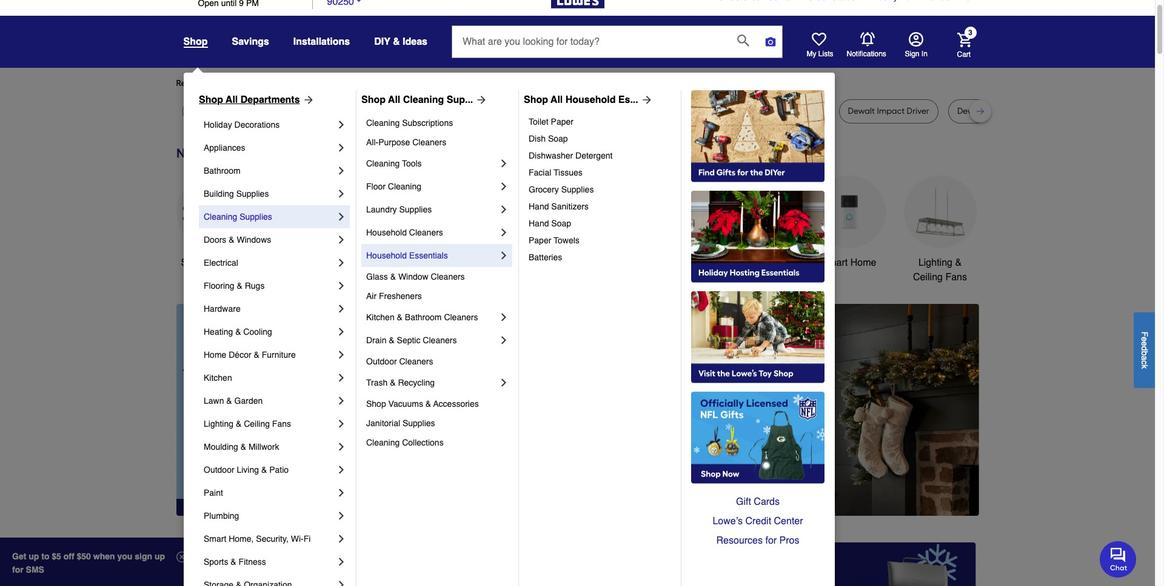 Task type: vqa. For each thing, say whether or not it's contained in the screenshot.
sanitizers in the top of the page
yes



Task type: describe. For each thing, give the bounding box(es) containing it.
furniture
[[262, 350, 296, 360]]

3 bit from the left
[[538, 106, 548, 116]]

$5
[[52, 552, 61, 562]]

appliances link
[[204, 136, 335, 159]]

chat invite button image
[[1100, 541, 1137, 578]]

windows
[[237, 235, 271, 245]]

tissues
[[554, 168, 582, 178]]

dewalt drill bit set
[[957, 106, 1027, 116]]

lighting inside "lighting & ceiling fans"
[[918, 258, 952, 269]]

savings
[[232, 36, 269, 47]]

building supplies link
[[204, 182, 335, 206]]

you for more suggestions for you
[[394, 78, 408, 89]]

tool
[[275, 106, 291, 116]]

chevron right image for kitchen
[[335, 372, 347, 384]]

1 horizontal spatial home
[[850, 258, 876, 269]]

cleaning supplies
[[204, 212, 272, 222]]

lowe's home improvement notification center image
[[860, 32, 875, 47]]

chevron right image for sports & fitness
[[335, 557, 347, 569]]

sports & fitness link
[[204, 551, 335, 574]]

1 horizontal spatial lighting & ceiling fans link
[[904, 176, 976, 285]]

chevron right image for plumbing
[[335, 510, 347, 523]]

up to 35 percent off select small appliances. image
[[451, 543, 704, 587]]

electrical link
[[204, 252, 335, 275]]

suggestions
[[332, 78, 380, 89]]

dewalt for dewalt impact driver
[[848, 106, 875, 116]]

impact for impact driver bit
[[483, 106, 511, 116]]

chevron right image for kitchen & bathroom cleaners
[[498, 312, 510, 324]]

driver for impact driver bit
[[513, 106, 536, 116]]

outdoor for outdoor tools & equipment
[[633, 258, 668, 269]]

paper inside paper towels link
[[529, 236, 551, 246]]

shop button
[[183, 36, 208, 48]]

grocery supplies link
[[529, 181, 672, 198]]

kitchen & bathroom cleaners
[[366, 313, 478, 323]]

supplies for grocery supplies
[[561, 185, 594, 195]]

holiday hosting essentials. image
[[691, 191, 825, 283]]

outdoor tools & equipment
[[633, 258, 702, 283]]

scroll to item #5 image
[[742, 495, 771, 499]]

doors & windows
[[204, 235, 271, 245]]

lawn & garden link
[[204, 390, 335, 413]]

janitorial supplies
[[366, 419, 435, 429]]

drill for dewalt drill bit set
[[986, 106, 1001, 116]]

camera image
[[765, 36, 777, 48]]

batteries link
[[529, 249, 672, 266]]

shop these last-minute gifts. $99 or less. quantities are limited and won't last. image
[[176, 304, 372, 517]]

for up departments
[[274, 78, 285, 89]]

& inside "link"
[[390, 272, 396, 282]]

fans inside "lighting & ceiling fans"
[[945, 272, 967, 283]]

shop for shop all deals
[[181, 258, 204, 269]]

arrow right image
[[300, 94, 314, 106]]

soap for hand soap
[[551, 219, 571, 229]]

kitchen faucets link
[[540, 176, 613, 270]]

6 bit from the left
[[1003, 106, 1013, 116]]

security,
[[256, 535, 288, 544]]

cleaning up laundry supplies
[[388, 182, 421, 192]]

recommended searches for you heading
[[176, 78, 979, 90]]

1 up from the left
[[29, 552, 39, 562]]

paint link
[[204, 482, 335, 505]]

hand soap
[[529, 219, 571, 229]]

supplies for janitorial supplies
[[403, 419, 435, 429]]

0 horizontal spatial fans
[[272, 420, 291, 429]]

cleaners up essentials
[[409, 228, 443, 238]]

1 horizontal spatial bathroom link
[[722, 176, 795, 270]]

3 set from the left
[[656, 106, 668, 116]]

holiday decorations
[[204, 120, 280, 130]]

arrow left image
[[402, 410, 414, 423]]

detergent
[[575, 151, 613, 161]]

shop for shop
[[183, 36, 208, 47]]

tools for outdoor tools & equipment
[[670, 258, 693, 269]]

kitchen for kitchen & bathroom cleaners
[[366, 313, 395, 323]]

all-
[[366, 138, 378, 147]]

accessories
[[433, 400, 479, 409]]

trash & recycling link
[[366, 372, 498, 395]]

5 bit from the left
[[644, 106, 654, 116]]

purpose
[[378, 138, 410, 147]]

collections
[[402, 438, 444, 448]]

up to 30 percent off select grills and accessories. image
[[723, 543, 976, 587]]

cleaning for collections
[[366, 438, 400, 448]]

& inside button
[[393, 36, 400, 47]]

smart home, security, wi-fi
[[204, 535, 311, 544]]

dewalt for dewalt drill bit set
[[957, 106, 984, 116]]

1 horizontal spatial ceiling
[[913, 272, 943, 283]]

décor
[[229, 350, 251, 360]]

floor cleaning link
[[366, 175, 498, 198]]

dewalt tool
[[246, 106, 291, 116]]

new deals every day during 25 days of deals image
[[176, 143, 979, 163]]

hand for hand sanitizers
[[529, 202, 549, 212]]

rugs
[[245, 281, 265, 291]]

outdoor tools & equipment link
[[631, 176, 704, 285]]

2 up from the left
[[155, 552, 165, 562]]

dewalt for dewalt
[[191, 106, 218, 116]]

heating
[[204, 327, 233, 337]]

chevron right image for flooring & rugs
[[335, 280, 347, 292]]

shop all household es... link
[[524, 93, 653, 107]]

toilet paper link
[[529, 113, 672, 130]]

cleaning for supplies
[[204, 212, 237, 222]]

4 set from the left
[[1015, 106, 1027, 116]]

chevron right image for cleaning tools
[[498, 158, 510, 170]]

patio
[[269, 466, 289, 475]]

gift cards link
[[691, 493, 825, 512]]

chevron right image for home décor & furniture
[[335, 349, 347, 361]]

plumbing link
[[204, 505, 335, 528]]

septic
[[397, 336, 420, 346]]

shop all departments link
[[199, 93, 314, 107]]

dishwasher detergent
[[529, 151, 613, 161]]

drill for dewalt drill
[[725, 106, 740, 116]]

flooring & rugs link
[[204, 275, 335, 298]]

off
[[64, 552, 74, 562]]

air fresheners
[[366, 292, 422, 301]]

dewalt drill
[[696, 106, 740, 116]]

searches
[[236, 78, 272, 89]]

air fresheners link
[[366, 287, 510, 306]]

ideas
[[403, 36, 427, 47]]

toilet
[[529, 117, 549, 127]]

dewalt for dewalt drill bit
[[319, 106, 346, 116]]

more suggestions for you link
[[310, 78, 418, 90]]

chevron right image for bathroom
[[335, 165, 347, 177]]

0 horizontal spatial lighting & ceiling fans
[[204, 420, 291, 429]]

all for household
[[551, 95, 563, 105]]

lowe's home improvement account image
[[909, 32, 923, 47]]

3 driver from the left
[[907, 106, 929, 116]]

cleaning collections link
[[366, 433, 510, 453]]

all for departments
[[226, 95, 238, 105]]

2 vertical spatial bathroom
[[405, 313, 442, 323]]

sup...
[[447, 95, 473, 105]]

facial tissues
[[529, 168, 582, 178]]

glass & window cleaners
[[366, 272, 465, 282]]

2 bit from the left
[[431, 106, 441, 116]]

smart home, security, wi-fi link
[[204, 528, 335, 551]]

flooring & rugs
[[204, 281, 265, 291]]

window
[[398, 272, 428, 282]]

shop for shop all cleaning sup...
[[361, 95, 386, 105]]

soap for dish soap
[[548, 134, 568, 144]]

2 drill from the left
[[575, 106, 590, 116]]

chevron right image for outdoor living & patio
[[335, 464, 347, 477]]

cleaners up recycling
[[399, 357, 433, 367]]

lowe's home improvement logo image
[[551, 0, 604, 23]]

hardware
[[204, 304, 241, 314]]

paint
[[204, 489, 223, 498]]

cleaners down air fresheners link
[[444, 313, 478, 323]]

glass
[[366, 272, 388, 282]]

0 horizontal spatial ceiling
[[244, 420, 270, 429]]

grocery supplies
[[529, 185, 594, 195]]

smart for smart home
[[822, 258, 848, 269]]

laundry
[[366, 205, 397, 215]]

glass & window cleaners link
[[366, 267, 510, 287]]

dish soap
[[529, 134, 568, 144]]

arrow right image for shop all household es...
[[638, 94, 653, 106]]

shop for shop vacuums & accessories
[[366, 400, 386, 409]]

kitchen & bathroom cleaners link
[[366, 306, 498, 329]]

chevron right image for electrical
[[335, 257, 347, 269]]

chevron right image for household cleaners
[[498, 227, 510, 239]]

4 bit from the left
[[592, 106, 602, 116]]

towels
[[554, 236, 579, 246]]

dish
[[529, 134, 546, 144]]

outdoor living & patio
[[204, 466, 289, 475]]

$50
[[77, 552, 91, 562]]

household essentials link
[[366, 244, 498, 267]]

air
[[366, 292, 377, 301]]

paper inside "toilet paper" link
[[551, 117, 574, 127]]

gift cards
[[736, 497, 780, 508]]

chevron right image for laundry supplies
[[498, 204, 510, 216]]

credit
[[745, 517, 771, 527]]

center
[[774, 517, 803, 527]]

0 vertical spatial lighting & ceiling fans
[[913, 258, 967, 283]]

1 vertical spatial bathroom
[[737, 258, 779, 269]]



Task type: locate. For each thing, give the bounding box(es) containing it.
shop vacuums & accessories link
[[366, 395, 510, 414]]

3 shop from the left
[[524, 95, 548, 105]]

more suggestions for you
[[310, 78, 408, 89]]

all up cleaning subscriptions
[[388, 95, 400, 105]]

2 e from the top
[[1140, 342, 1150, 346]]

arrow right image inside shop all household es... link
[[638, 94, 653, 106]]

0 horizontal spatial shop
[[199, 95, 223, 105]]

paper
[[551, 117, 574, 127], [529, 236, 551, 246]]

& inside outdoor tools & equipment
[[695, 258, 702, 269]]

0 vertical spatial hand
[[529, 202, 549, 212]]

decorations down dewalt tool in the left top of the page
[[234, 120, 280, 130]]

bit
[[364, 106, 374, 116], [431, 106, 441, 116], [538, 106, 548, 116], [592, 106, 602, 116], [644, 106, 654, 116], [1003, 106, 1013, 116]]

1 e from the top
[[1140, 337, 1150, 342]]

d
[[1140, 346, 1150, 351]]

moulding & millwork link
[[204, 436, 335, 459]]

for inside get up to $5 off $50 when you sign up for sms
[[12, 566, 23, 575]]

1 horizontal spatial outdoor
[[366, 357, 397, 367]]

chevron right image for cleaning supplies
[[335, 211, 347, 223]]

home,
[[229, 535, 254, 544]]

hand down grocery
[[529, 202, 549, 212]]

kitchen down air
[[366, 313, 395, 323]]

1 impact from the left
[[483, 106, 511, 116]]

tools down all-purpose cleaners
[[402, 159, 422, 169]]

driver for impact driver
[[797, 106, 820, 116]]

household inside shop all household es... link
[[566, 95, 616, 105]]

dewalt right arrow right image
[[319, 106, 346, 116]]

household cleaners link
[[366, 221, 498, 244]]

0 vertical spatial outdoor
[[633, 258, 668, 269]]

2 shop from the left
[[361, 95, 386, 105]]

7 dewalt from the left
[[957, 106, 984, 116]]

chevron right image for hardware
[[335, 303, 347, 315]]

household for household essentials
[[366, 251, 407, 261]]

0 horizontal spatial home
[[204, 350, 226, 360]]

garden
[[234, 397, 263, 406]]

2 horizontal spatial kitchen
[[541, 258, 574, 269]]

supplies up cleaning supplies
[[236, 189, 269, 199]]

laundry supplies link
[[366, 198, 498, 221]]

chevron right image
[[498, 158, 510, 170], [335, 165, 347, 177], [335, 188, 347, 200], [335, 257, 347, 269], [335, 303, 347, 315], [335, 326, 347, 338], [498, 335, 510, 347], [335, 349, 347, 361], [335, 372, 347, 384], [498, 377, 510, 389], [335, 418, 347, 430], [335, 441, 347, 454], [335, 510, 347, 523]]

Search Query text field
[[452, 26, 728, 58]]

1 drill from the left
[[348, 106, 362, 116]]

household
[[566, 95, 616, 105], [366, 228, 407, 238], [366, 251, 407, 261]]

1 hand from the top
[[529, 202, 549, 212]]

2 dewalt from the left
[[246, 106, 273, 116]]

shop left electrical
[[181, 258, 204, 269]]

1 vertical spatial smart
[[204, 535, 226, 544]]

chevron right image for building supplies
[[335, 188, 347, 200]]

chevron right image for household essentials
[[498, 250, 510, 262]]

all down the recommended searches for you
[[226, 95, 238, 105]]

tools up equipment
[[670, 258, 693, 269]]

chevron right image for appliances
[[335, 142, 347, 154]]

building
[[204, 189, 234, 199]]

0 vertical spatial smart
[[822, 258, 848, 269]]

get up to 2 free select tools or batteries when you buy 1 with select purchases. image
[[179, 543, 432, 587]]

0 horizontal spatial you
[[286, 78, 301, 89]]

outdoor
[[633, 258, 668, 269], [366, 357, 397, 367], [204, 466, 234, 475]]

0 horizontal spatial lighting & ceiling fans link
[[204, 413, 335, 436]]

outdoor up equipment
[[633, 258, 668, 269]]

0 horizontal spatial kitchen
[[204, 373, 232, 383]]

1 horizontal spatial decorations
[[459, 272, 511, 283]]

household up drill bit set
[[566, 95, 616, 105]]

2 impact from the left
[[768, 106, 795, 116]]

0 vertical spatial home
[[850, 258, 876, 269]]

officially licensed n f l gifts. shop now. image
[[691, 392, 825, 484]]

1 horizontal spatial kitchen
[[366, 313, 395, 323]]

1 horizontal spatial you
[[394, 78, 408, 89]]

0 vertical spatial fans
[[945, 272, 967, 283]]

0 vertical spatial lighting
[[918, 258, 952, 269]]

decorations down christmas
[[459, 272, 511, 283]]

1 horizontal spatial impact
[[768, 106, 795, 116]]

recommended searches for you
[[176, 78, 301, 89]]

paper up batteries at the top left of page
[[529, 236, 551, 246]]

0 horizontal spatial driver
[[513, 106, 536, 116]]

tools for cleaning tools
[[402, 159, 422, 169]]

1 horizontal spatial bathroom
[[405, 313, 442, 323]]

kitchen faucets
[[541, 258, 611, 269]]

0 vertical spatial shop
[[183, 36, 208, 47]]

5 dewalt from the left
[[696, 106, 723, 116]]

chevron right image
[[335, 119, 347, 131], [335, 142, 347, 154], [498, 181, 510, 193], [498, 204, 510, 216], [335, 211, 347, 223], [498, 227, 510, 239], [335, 234, 347, 246], [498, 250, 510, 262], [335, 280, 347, 292], [498, 312, 510, 324], [335, 395, 347, 407], [335, 464, 347, 477], [335, 487, 347, 500], [335, 534, 347, 546], [335, 557, 347, 569], [335, 580, 347, 587]]

dewalt for dewalt bit set
[[402, 106, 429, 116]]

shop all household es...
[[524, 95, 638, 105]]

impact driver bit
[[483, 106, 548, 116]]

arrow right image inside shop all cleaning sup... link
[[473, 94, 488, 106]]

my lists
[[807, 50, 833, 58]]

1 vertical spatial ceiling
[[244, 420, 270, 429]]

3 drill from the left
[[725, 106, 740, 116]]

arrow right image
[[473, 94, 488, 106], [638, 94, 653, 106], [956, 410, 969, 423]]

3
[[968, 29, 972, 37]]

visit the lowe's toy shop. image
[[691, 292, 825, 384]]

driver up toilet
[[513, 106, 536, 116]]

0 vertical spatial lighting & ceiling fans link
[[904, 176, 976, 285]]

all left the deals
[[206, 258, 217, 269]]

lowe's credit center
[[713, 517, 803, 527]]

dewalt for dewalt tool
[[246, 106, 273, 116]]

0 horizontal spatial bathroom link
[[204, 159, 335, 182]]

recycling
[[398, 378, 435, 388]]

for down the get
[[12, 566, 23, 575]]

soap down toilet paper
[[548, 134, 568, 144]]

outdoor cleaners link
[[366, 352, 510, 372]]

tools inside outdoor tools & equipment
[[670, 258, 693, 269]]

hand sanitizers link
[[529, 198, 672, 215]]

bit set
[[644, 106, 668, 116]]

driver down sign in
[[907, 106, 929, 116]]

shop for shop all household es...
[[524, 95, 548, 105]]

2 vertical spatial shop
[[366, 400, 386, 409]]

2 set from the left
[[604, 106, 616, 116]]

1 horizontal spatial up
[[155, 552, 165, 562]]

scroll to item #4 element
[[711, 493, 742, 501]]

2 horizontal spatial outdoor
[[633, 258, 668, 269]]

b
[[1140, 351, 1150, 356]]

0 vertical spatial kitchen
[[541, 258, 574, 269]]

chevron right image for doors & windows
[[335, 234, 347, 246]]

1 horizontal spatial smart
[[822, 258, 848, 269]]

e up the 'b' at right
[[1140, 342, 1150, 346]]

decorations for holiday
[[234, 120, 280, 130]]

fi
[[304, 535, 311, 544]]

chevron right image for floor cleaning
[[498, 181, 510, 193]]

hand up paper towels
[[529, 219, 549, 229]]

1 vertical spatial outdoor
[[366, 357, 397, 367]]

cleaning supplies link
[[204, 206, 335, 229]]

lowe's home improvement lists image
[[812, 32, 826, 47]]

0 horizontal spatial smart
[[204, 535, 226, 544]]

1 horizontal spatial arrow right image
[[638, 94, 653, 106]]

sign in
[[905, 50, 928, 58]]

chevron right image for smart home, security, wi-fi
[[335, 534, 347, 546]]

cleaners up air fresheners link
[[431, 272, 465, 282]]

fitness
[[239, 558, 266, 567]]

1 vertical spatial lighting
[[204, 420, 233, 429]]

1 vertical spatial shop
[[181, 258, 204, 269]]

hand soap link
[[529, 215, 672, 232]]

batteries
[[529, 253, 562, 263]]

2 driver from the left
[[797, 106, 820, 116]]

for right suggestions
[[381, 78, 392, 89]]

cleaning down the janitorial
[[366, 438, 400, 448]]

1 bit from the left
[[364, 106, 374, 116]]

smart
[[822, 258, 848, 269], [204, 535, 226, 544]]

impact for impact driver
[[768, 106, 795, 116]]

dewalt down shop all cleaning sup...
[[402, 106, 429, 116]]

2 horizontal spatial bathroom
[[737, 258, 779, 269]]

sms
[[26, 566, 44, 575]]

1 driver from the left
[[513, 106, 536, 116]]

kitchen down paper towels
[[541, 258, 574, 269]]

get
[[12, 552, 26, 562]]

notifications
[[847, 50, 886, 58]]

2 vertical spatial outdoor
[[204, 466, 234, 475]]

supplies for building supplies
[[236, 189, 269, 199]]

chevron down image
[[354, 0, 364, 5]]

grocery
[[529, 185, 559, 195]]

0 horizontal spatial up
[[29, 552, 39, 562]]

all up toilet paper
[[551, 95, 563, 105]]

fresheners
[[379, 292, 422, 301]]

chevron right image for moulding & millwork
[[335, 441, 347, 454]]

0 horizontal spatial decorations
[[234, 120, 280, 130]]

0 vertical spatial bathroom
[[204, 166, 241, 176]]

home
[[850, 258, 876, 269], [204, 350, 226, 360]]

hand for hand soap
[[529, 219, 549, 229]]

all-purpose cleaners
[[366, 138, 446, 147]]

you for recommended searches for you
[[286, 78, 301, 89]]

1 vertical spatial lighting & ceiling fans link
[[204, 413, 335, 436]]

shop up toilet
[[524, 95, 548, 105]]

drill for dewalt drill bit
[[348, 106, 362, 116]]

2 vertical spatial kitchen
[[204, 373, 232, 383]]

0 vertical spatial paper
[[551, 117, 574, 127]]

75 percent off all artificial christmas trees, holiday lights and more. image
[[391, 304, 979, 516]]

subscriptions
[[402, 118, 453, 128]]

cleaning up all- on the left top of page
[[366, 118, 400, 128]]

cooling
[[243, 327, 272, 337]]

chevron right image for paint
[[335, 487, 347, 500]]

departments
[[241, 95, 300, 105]]

soap inside 'dish soap' link
[[548, 134, 568, 144]]

supplies down shop vacuums & accessories
[[403, 419, 435, 429]]

shop up recommended
[[183, 36, 208, 47]]

household up glass
[[366, 251, 407, 261]]

facial tissues link
[[529, 164, 672, 181]]

outdoor inside outdoor tools & equipment
[[633, 258, 668, 269]]

smart inside "link"
[[204, 535, 226, 544]]

dewalt down notifications
[[848, 106, 875, 116]]

cleaning down building
[[204, 212, 237, 222]]

you up arrow right image
[[286, 78, 301, 89]]

scroll to item #2 image
[[652, 495, 681, 499]]

shop inside 'link'
[[199, 95, 223, 105]]

1 vertical spatial hand
[[529, 219, 549, 229]]

soap inside hand soap link
[[551, 219, 571, 229]]

supplies up sanitizers
[[561, 185, 594, 195]]

up right sign
[[155, 552, 165, 562]]

cleaning down all- on the left top of page
[[366, 159, 400, 169]]

soap down hand sanitizers
[[551, 219, 571, 229]]

flooring
[[204, 281, 234, 291]]

1 vertical spatial household
[[366, 228, 407, 238]]

0 horizontal spatial impact
[[483, 106, 511, 116]]

chevron right image for heating & cooling
[[335, 326, 347, 338]]

shop all cleaning sup...
[[361, 95, 473, 105]]

vacuums
[[388, 400, 423, 409]]

cleaning subscriptions link
[[366, 113, 510, 133]]

paper up dish soap
[[551, 117, 574, 127]]

supplies for cleaning supplies
[[240, 212, 272, 222]]

0 vertical spatial soap
[[548, 134, 568, 144]]

household for household cleaners
[[366, 228, 407, 238]]

1 horizontal spatial shop
[[361, 95, 386, 105]]

sports & fitness
[[204, 558, 266, 567]]

1 vertical spatial paper
[[529, 236, 551, 246]]

dewalt for dewalt drill
[[696, 106, 723, 116]]

outdoor up trash
[[366, 357, 397, 367]]

4 dewalt from the left
[[402, 106, 429, 116]]

drill bit set
[[575, 106, 616, 116]]

search image
[[737, 34, 749, 47]]

outdoor for outdoor cleaners
[[366, 357, 397, 367]]

you up shop all cleaning sup...
[[394, 78, 408, 89]]

recommended
[[176, 78, 234, 89]]

lowe's credit center link
[[691, 512, 825, 532]]

dewalt down cart
[[957, 106, 984, 116]]

shop for shop all departments
[[199, 95, 223, 105]]

None search field
[[452, 25, 783, 69]]

cleaning up dewalt bit set
[[403, 95, 444, 105]]

kitchen link
[[204, 367, 335, 390]]

shop down more suggestions for you link
[[361, 95, 386, 105]]

diy & ideas button
[[374, 31, 427, 53]]

all inside 'link'
[[226, 95, 238, 105]]

2 you from the left
[[394, 78, 408, 89]]

4 drill from the left
[[986, 106, 1001, 116]]

all for cleaning
[[388, 95, 400, 105]]

tools up glass
[[383, 258, 406, 269]]

chevron right image for trash & recycling
[[498, 377, 510, 389]]

chevron right image for holiday decorations
[[335, 119, 347, 131]]

1 horizontal spatial fans
[[945, 272, 967, 283]]

kitchen inside 'link'
[[541, 258, 574, 269]]

0 vertical spatial ceiling
[[913, 272, 943, 283]]

6 dewalt from the left
[[848, 106, 875, 116]]

1 horizontal spatial driver
[[797, 106, 820, 116]]

1 horizontal spatial lighting
[[918, 258, 952, 269]]

deals
[[219, 258, 244, 269]]

outdoor down the moulding
[[204, 466, 234, 475]]

dewalt bit set
[[402, 106, 455, 116]]

2 horizontal spatial arrow right image
[[956, 410, 969, 423]]

0 vertical spatial decorations
[[234, 120, 280, 130]]

lowe's home improvement cart image
[[957, 32, 972, 47]]

all for deals
[[206, 258, 217, 269]]

supplies up household cleaners
[[399, 205, 432, 215]]

2 horizontal spatial impact
[[877, 106, 905, 116]]

dewalt drill bit
[[319, 106, 374, 116]]

1 shop from the left
[[199, 95, 223, 105]]

chevron right image for lighting & ceiling fans
[[335, 418, 347, 430]]

household inside household cleaners link
[[366, 228, 407, 238]]

cleaning for subscriptions
[[366, 118, 400, 128]]

sign in button
[[905, 32, 928, 59]]

holiday decorations link
[[204, 113, 335, 136]]

supplies for laundry supplies
[[399, 205, 432, 215]]

1 vertical spatial decorations
[[459, 272, 511, 283]]

kitchen up lawn
[[204, 373, 232, 383]]

arrow right image for shop all cleaning sup...
[[473, 94, 488, 106]]

2 horizontal spatial shop
[[524, 95, 548, 105]]

3 impact from the left
[[877, 106, 905, 116]]

dewalt down shop all departments on the left of page
[[246, 106, 273, 116]]

find gifts for the diyer. image
[[691, 90, 825, 182]]

chevron right image for drain & septic cleaners
[[498, 335, 510, 347]]

doors & windows link
[[204, 229, 335, 252]]

household down laundry at top left
[[366, 228, 407, 238]]

plumbing
[[204, 512, 239, 521]]

driver down my at the top of the page
[[797, 106, 820, 116]]

soap
[[548, 134, 568, 144], [551, 219, 571, 229]]

shop all deals
[[181, 258, 244, 269]]

shop down recommended
[[199, 95, 223, 105]]

supplies up windows
[[240, 212, 272, 222]]

outdoor living & patio link
[[204, 459, 335, 482]]

smart for smart home, security, wi-fi
[[204, 535, 226, 544]]

1 vertical spatial fans
[[272, 420, 291, 429]]

scroll to item #3 image
[[681, 495, 711, 499]]

chevron right image for lawn & garden
[[335, 395, 347, 407]]

cleaning collections
[[366, 438, 444, 448]]

cleaners inside "link"
[[431, 272, 465, 282]]

k
[[1140, 365, 1150, 369]]

faucets
[[577, 258, 611, 269]]

trash & recycling
[[366, 378, 435, 388]]

shop all deals link
[[176, 176, 249, 270]]

cleaning for tools
[[366, 159, 400, 169]]

1 vertical spatial home
[[204, 350, 226, 360]]

dish soap link
[[529, 130, 672, 147]]

my
[[807, 50, 816, 58]]

dewalt up holiday
[[191, 106, 218, 116]]

0 horizontal spatial outdoor
[[204, 466, 234, 475]]

2 vertical spatial household
[[366, 251, 407, 261]]

wi-
[[291, 535, 304, 544]]

resources for pros link
[[691, 532, 825, 551]]

1 vertical spatial kitchen
[[366, 313, 395, 323]]

trash
[[366, 378, 388, 388]]

kitchen for kitchen faucets
[[541, 258, 574, 269]]

1 vertical spatial lighting & ceiling fans
[[204, 420, 291, 429]]

decorations for christmas
[[459, 272, 511, 283]]

lowe's
[[713, 517, 743, 527]]

1 you from the left
[[286, 78, 301, 89]]

1 vertical spatial soap
[[551, 219, 571, 229]]

3 dewalt from the left
[[319, 106, 346, 116]]

living
[[237, 466, 259, 475]]

e up d
[[1140, 337, 1150, 342]]

dishwasher
[[529, 151, 573, 161]]

cleaners up outdoor cleaners link
[[423, 336, 457, 346]]

cleaning tools link
[[366, 152, 498, 175]]

1 set from the left
[[443, 106, 455, 116]]

impact
[[483, 106, 511, 116], [768, 106, 795, 116], [877, 106, 905, 116]]

sign
[[905, 50, 919, 58]]

cleaning subscriptions
[[366, 118, 453, 128]]

up
[[29, 552, 39, 562], [155, 552, 165, 562]]

up left to
[[29, 552, 39, 562]]

0 horizontal spatial bathroom
[[204, 166, 241, 176]]

0 horizontal spatial arrow right image
[[473, 94, 488, 106]]

installations
[[293, 36, 350, 47]]

for left pros
[[765, 536, 777, 547]]

2 hand from the top
[[529, 219, 549, 229]]

0 vertical spatial household
[[566, 95, 616, 105]]

1 horizontal spatial lighting & ceiling fans
[[913, 258, 967, 283]]

1 dewalt from the left
[[191, 106, 218, 116]]

household inside household essentials link
[[366, 251, 407, 261]]

moulding & millwork
[[204, 443, 279, 452]]

shop up the janitorial
[[366, 400, 386, 409]]

2 horizontal spatial driver
[[907, 106, 929, 116]]

dewalt right bit set
[[696, 106, 723, 116]]

lighting & ceiling fans
[[913, 258, 967, 283], [204, 420, 291, 429]]

cleaners down "subscriptions"
[[412, 138, 446, 147]]

outdoor for outdoor living & patio
[[204, 466, 234, 475]]

0 horizontal spatial lighting
[[204, 420, 233, 429]]



